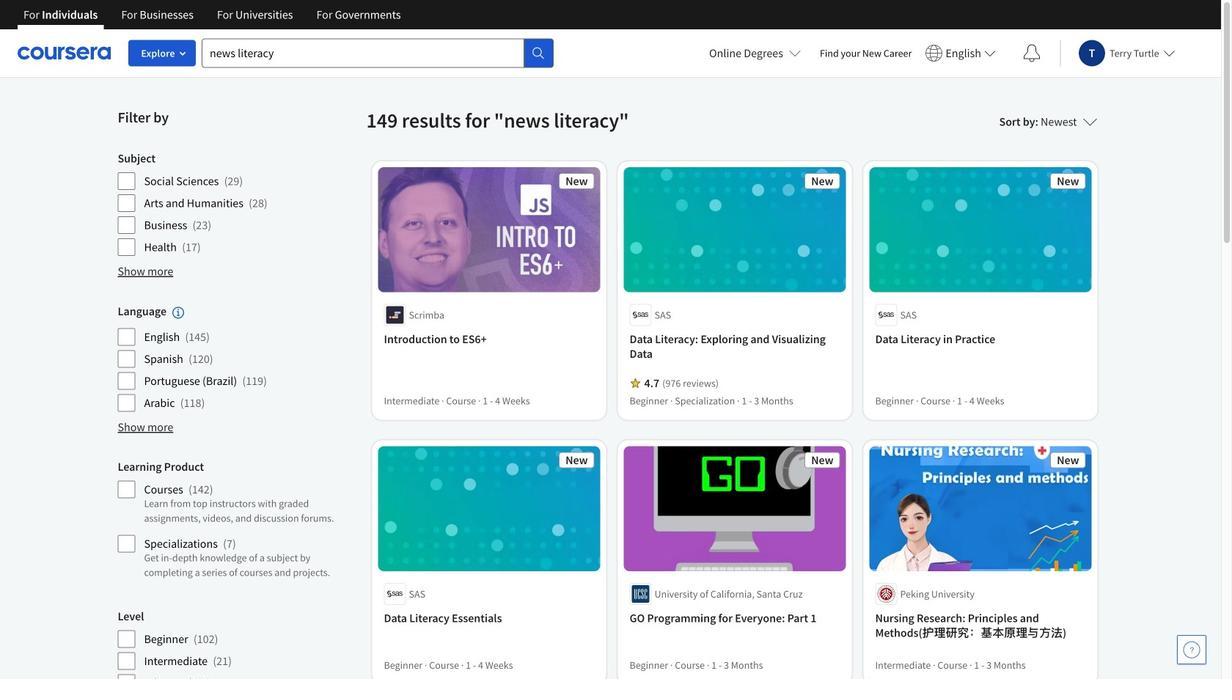 Task type: locate. For each thing, give the bounding box(es) containing it.
2 group from the top
[[118, 304, 358, 413]]

banner navigation
[[12, 0, 413, 40]]

group
[[118, 151, 358, 257], [118, 304, 358, 413], [118, 459, 358, 586], [118, 609, 358, 679]]

None search field
[[202, 39, 554, 68]]



Task type: vqa. For each thing, say whether or not it's contained in the screenshot.
topmost your
no



Task type: describe. For each thing, give the bounding box(es) containing it.
1 group from the top
[[118, 151, 358, 257]]

What do you want to learn? text field
[[202, 39, 525, 68]]

3 group from the top
[[118, 459, 358, 586]]

coursera image
[[18, 41, 111, 65]]

4 group from the top
[[118, 609, 358, 679]]

help center image
[[1184, 641, 1201, 659]]

information about this filter group image
[[172, 307, 184, 319]]



